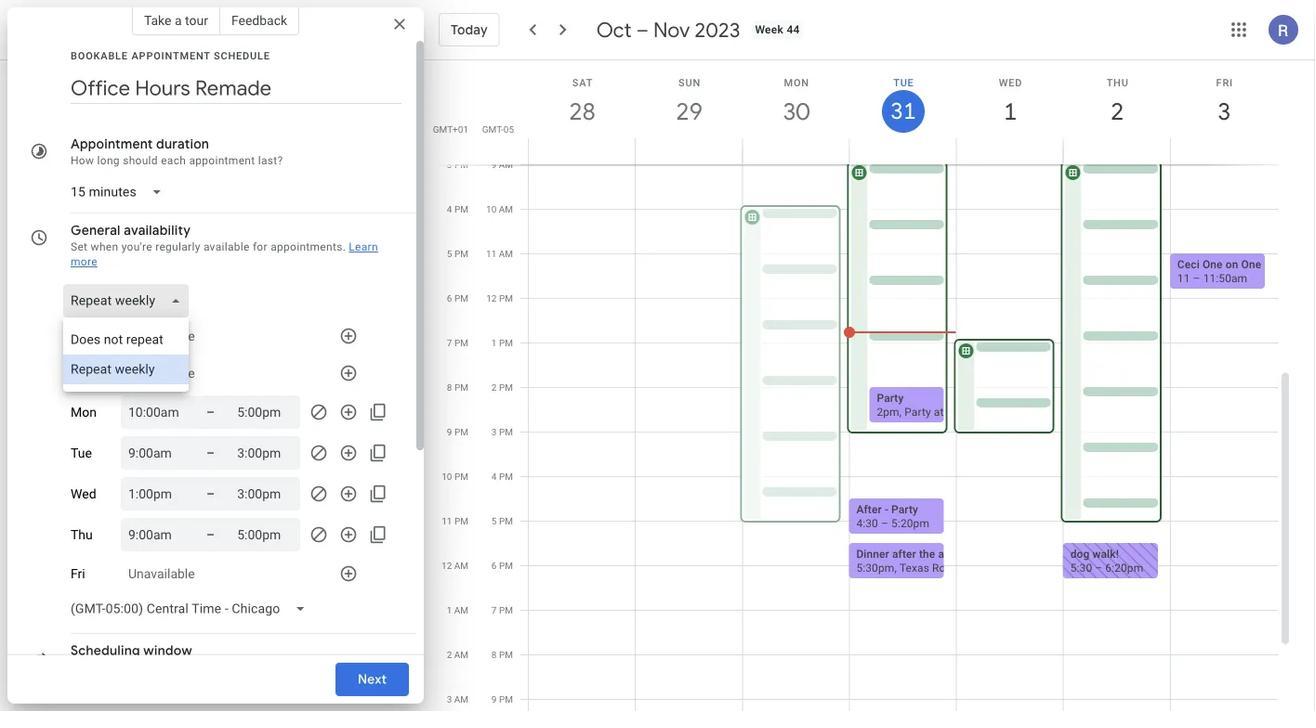Task type: vqa. For each thing, say whether or not it's contained in the screenshot.


Task type: describe. For each thing, give the bounding box(es) containing it.
11 for 11 am
[[486, 249, 497, 260]]

party inside after - party 4:30 – 5:20pm
[[891, 504, 918, 517]]

general
[[71, 222, 121, 239]]

0 vertical spatial 3 pm
[[447, 159, 468, 171]]

each
[[161, 154, 186, 167]]

5:30pm
[[856, 562, 895, 575]]

pm right 3 am in the left bottom of the page
[[499, 695, 513, 706]]

learn more link
[[71, 241, 378, 269]]

next
[[358, 672, 387, 689]]

tue for tue 31
[[893, 77, 914, 88]]

1 option from the top
[[63, 325, 189, 355]]

10 for 10 am
[[486, 204, 497, 215]]

4:30
[[856, 518, 878, 531]]

1 one from the left
[[1203, 258, 1223, 271]]

appointments.
[[271, 241, 346, 254]]

6:20pm
[[1105, 562, 1144, 575]]

dog walk! 5:30 – 6:20pm
[[1070, 548, 1144, 575]]

31
[[889, 97, 915, 126]]

0 horizontal spatial 4
[[447, 204, 452, 215]]

– inside after - party 4:30 – 5:20pm
[[881, 518, 889, 531]]

week 44
[[755, 23, 800, 36]]

after
[[856, 504, 882, 517]]

week
[[755, 23, 784, 36]]

bookable appointment schedule
[[71, 50, 270, 61]]

availability
[[124, 222, 191, 239]]

after
[[892, 548, 916, 561]]

5:30
[[1070, 562, 1092, 575]]

1 vertical spatial 6 pm
[[492, 561, 513, 572]]

am for 11 am
[[499, 249, 513, 260]]

today
[[451, 21, 488, 38]]

nov
[[653, 17, 690, 43]]

pm right 11 pm
[[499, 516, 513, 527]]

1 inside wed 1
[[1003, 96, 1016, 127]]

2023
[[695, 17, 740, 43]]

10 pm
[[442, 472, 468, 483]]

after - party 4:30 – 5:20pm
[[856, 504, 929, 531]]

11:50am
[[1203, 272, 1248, 285]]

am for 10 am
[[499, 204, 513, 215]]

2 am
[[447, 650, 468, 661]]

1 vertical spatial 5 pm
[[492, 516, 513, 527]]

– inside ceci one on one 11 – 11:50am
[[1193, 272, 1200, 285]]

fri 3
[[1216, 77, 1233, 127]]

sat for sat 28
[[572, 77, 593, 88]]

tour
[[185, 13, 208, 28]]

1 for am
[[447, 606, 452, 617]]

– left end time on mondays text field
[[206, 405, 215, 420]]

mon for mon
[[71, 405, 97, 420]]

2 inside thu 2
[[1110, 96, 1123, 127]]

pm right 2 am
[[499, 650, 513, 661]]

pm left 1 pm
[[454, 338, 468, 349]]

am for 3 am
[[454, 695, 468, 706]]

12 am
[[442, 561, 468, 572]]

0 horizontal spatial 7
[[447, 338, 452, 349]]

44
[[787, 23, 800, 36]]

12 pm
[[486, 293, 513, 304]]

30
[[782, 96, 808, 127]]

saturday, october 28 element
[[561, 90, 604, 133]]

3 am
[[447, 695, 468, 706]]

, for 2pm
[[899, 406, 902, 419]]

2 pm
[[492, 382, 513, 394]]

1 pm
[[492, 338, 513, 349]]

1 vertical spatial 9
[[447, 427, 452, 438]]

9 am
[[491, 159, 513, 171]]

0 horizontal spatial 7 pm
[[447, 338, 468, 349]]

0 horizontal spatial 4 pm
[[447, 204, 468, 215]]

thu 2
[[1107, 77, 1129, 127]]

1 horizontal spatial 7 pm
[[492, 606, 513, 617]]

more
[[71, 256, 97, 269]]

pm up 10 pm
[[454, 427, 468, 438]]

learn
[[349, 241, 378, 254]]

sunday, october 29 element
[[668, 90, 711, 133]]

11 am
[[486, 249, 513, 260]]

sat 28
[[568, 77, 594, 127]]

30 column header
[[742, 60, 850, 165]]

available
[[203, 241, 250, 254]]

Start time on Mondays text field
[[128, 402, 184, 424]]

gmt-05
[[482, 124, 514, 135]]

oct – nov 2023
[[596, 17, 740, 43]]

am for 12 am
[[454, 561, 468, 572]]

10 am
[[486, 204, 513, 215]]

0 horizontal spatial 5
[[447, 249, 452, 260]]

5:30pm ,
[[856, 562, 900, 575]]

learn more
[[71, 241, 378, 269]]

11 pm
[[442, 516, 468, 527]]

pm down "2 pm"
[[499, 427, 513, 438]]

bookable
[[71, 50, 128, 61]]

0 vertical spatial 8 pm
[[447, 382, 468, 394]]

2 for am
[[447, 650, 452, 661]]

sun for sun
[[71, 366, 93, 381]]

dinner
[[856, 548, 889, 561]]

how
[[71, 154, 94, 167]]

0 vertical spatial party
[[877, 392, 904, 405]]

feedback button
[[220, 6, 299, 35]]

– right start time on wednesdays "text field"
[[206, 487, 215, 502]]

– right start time on thursdays text box
[[206, 527, 215, 543]]

ceci
[[1177, 258, 1200, 271]]

1 horizontal spatial 8
[[492, 650, 497, 661]]

scheduling window
[[71, 643, 192, 660]]

gmt-
[[482, 124, 504, 135]]

0 vertical spatial 9
[[491, 159, 497, 171]]

2pm ,
[[877, 406, 905, 419]]

sat for sat
[[71, 329, 90, 344]]

take a tour
[[144, 13, 208, 28]]

mon 30
[[782, 77, 810, 127]]

1 vertical spatial 3 pm
[[492, 427, 513, 438]]

unavailable for fri
[[128, 567, 195, 582]]

1 for pm
[[492, 338, 497, 349]]

1 horizontal spatial 4
[[492, 472, 497, 483]]

11 for 11 pm
[[442, 516, 452, 527]]

thursday, november 2 element
[[1096, 90, 1139, 133]]

1 column header
[[956, 60, 1064, 165]]

2pm
[[877, 406, 899, 419]]

unavailable for sun
[[128, 366, 195, 381]]

sun 29
[[675, 77, 701, 127]]

-
[[885, 504, 889, 517]]

pm down gmt+01
[[454, 159, 468, 171]]

End time on Tuesdays text field
[[237, 442, 293, 465]]



Task type: locate. For each thing, give the bounding box(es) containing it.
pm right 12 am
[[499, 561, 513, 572]]

party up 2pm ,
[[877, 392, 904, 405]]

tue left "start time on tuesdays" text box
[[71, 446, 92, 461]]

End time on Wednesdays text field
[[237, 483, 293, 506]]

3
[[1217, 96, 1230, 127], [447, 159, 452, 171], [492, 427, 497, 438], [447, 695, 452, 706]]

4 pm right 10 pm
[[492, 472, 513, 483]]

1 horizontal spatial 1
[[492, 338, 497, 349]]

5 pm right 11 pm
[[492, 516, 513, 527]]

scheduling window button
[[63, 639, 413, 679]]

the
[[919, 548, 935, 561]]

you're
[[121, 241, 152, 254]]

friday, november 3 element
[[1203, 90, 1246, 133]]

tue for tue
[[71, 446, 92, 461]]

one right on
[[1241, 258, 1262, 271]]

4 right 10 pm
[[492, 472, 497, 483]]

Add title text field
[[71, 74, 402, 102]]

8 right 2 am
[[492, 650, 497, 661]]

0 horizontal spatial wed
[[71, 487, 96, 502]]

6
[[447, 293, 452, 304], [492, 561, 497, 572]]

window
[[143, 643, 192, 660]]

0 horizontal spatial 6
[[447, 293, 452, 304]]

tue
[[893, 77, 914, 88], [71, 446, 92, 461]]

am for 9 am
[[499, 159, 513, 171]]

1 horizontal spatial 8 pm
[[492, 650, 513, 661]]

pm left 11 am on the left top of page
[[454, 249, 468, 260]]

1 vertical spatial 4
[[492, 472, 497, 483]]

8 pm right 2 am
[[492, 650, 513, 661]]

0 horizontal spatial tue
[[71, 446, 92, 461]]

0 vertical spatial 7
[[447, 338, 452, 349]]

1 horizontal spatial 2
[[492, 382, 497, 394]]

0 vertical spatial mon
[[784, 77, 810, 88]]

pm up 11 pm
[[454, 472, 468, 483]]

2 for pm
[[492, 382, 497, 394]]

– inside the dog walk! 5:30 – 6:20pm
[[1095, 562, 1103, 575]]

wed 1
[[999, 77, 1023, 127]]

am for 2 am
[[454, 650, 468, 661]]

12 for 12 pm
[[486, 293, 497, 304]]

pm right 10 pm
[[499, 472, 513, 483]]

6 pm left 12 pm
[[447, 293, 468, 304]]

thu
[[1107, 77, 1129, 88], [71, 528, 93, 543]]

7 pm
[[447, 338, 468, 349], [492, 606, 513, 617]]

one up 11:50am
[[1203, 258, 1223, 271]]

End time on Mondays text field
[[237, 402, 293, 424]]

0 vertical spatial 8
[[447, 382, 452, 394]]

thu for thu
[[71, 528, 93, 543]]

2 column header
[[1063, 60, 1171, 165]]

0 vertical spatial 2
[[1110, 96, 1123, 127]]

1 vertical spatial wed
[[71, 487, 96, 502]]

0 vertical spatial ,
[[899, 406, 902, 419]]

0 horizontal spatial sat
[[71, 329, 90, 344]]

1 vertical spatial 4 pm
[[492, 472, 513, 483]]

5 pm left 11 am on the left top of page
[[447, 249, 468, 260]]

pm left the 10 am
[[454, 204, 468, 215]]

party
[[966, 548, 992, 561]]

am up 12 pm
[[499, 249, 513, 260]]

1 vertical spatial 9 pm
[[492, 695, 513, 706]]

thu inside the 2 column header
[[1107, 77, 1129, 88]]

1 vertical spatial unavailable
[[128, 366, 195, 381]]

,
[[899, 406, 902, 419], [895, 562, 897, 575]]

8 left "2 pm"
[[447, 382, 452, 394]]

1 unavailable from the top
[[128, 329, 195, 344]]

1 vertical spatial mon
[[71, 405, 97, 420]]

5 right 11 pm
[[492, 516, 497, 527]]

, for 5:30pm
[[895, 562, 897, 575]]

1 horizontal spatial 9 pm
[[492, 695, 513, 706]]

2
[[1110, 96, 1123, 127], [492, 382, 497, 394], [447, 650, 452, 661]]

0 vertical spatial thu
[[1107, 77, 1129, 88]]

12
[[486, 293, 497, 304], [442, 561, 452, 572]]

– down walk!
[[1095, 562, 1103, 575]]

next button
[[335, 658, 409, 703]]

0 horizontal spatial sun
[[71, 366, 93, 381]]

party
[[877, 392, 904, 405], [891, 504, 918, 517]]

sun
[[679, 77, 701, 88], [71, 366, 93, 381]]

sat inside sat 28
[[572, 77, 593, 88]]

7 pm left 1 pm
[[447, 338, 468, 349]]

End time on Thursdays text field
[[237, 524, 293, 547]]

1 vertical spatial 12
[[442, 561, 452, 572]]

1 horizontal spatial one
[[1241, 258, 1262, 271]]

– left end time on tuesdays text box
[[206, 446, 215, 461]]

9 pm right 3 am in the left bottom of the page
[[492, 695, 513, 706]]

gmt+01
[[433, 124, 468, 135]]

6 right 12 am
[[492, 561, 497, 572]]

1 horizontal spatial 7
[[492, 606, 497, 617]]

29 column header
[[635, 60, 743, 165]]

am up 1 am
[[454, 561, 468, 572]]

None field
[[63, 176, 177, 209], [63, 284, 196, 318], [63, 593, 321, 626], [63, 176, 177, 209], [63, 284, 196, 318], [63, 593, 321, 626]]

mon down recurrence list box
[[71, 405, 97, 420]]

1 vertical spatial 1
[[492, 338, 497, 349]]

3 pm down "2 pm"
[[492, 427, 513, 438]]

0 vertical spatial 11
[[486, 249, 497, 260]]

0 vertical spatial 10
[[486, 204, 497, 215]]

sun for sun 29
[[679, 77, 701, 88]]

Start time on Wednesdays text field
[[128, 483, 184, 506]]

pm up "2 pm"
[[499, 338, 513, 349]]

wed inside 1 column header
[[999, 77, 1023, 88]]

1 am
[[447, 606, 468, 617]]

2 horizontal spatial 1
[[1003, 96, 1016, 127]]

6 pm
[[447, 293, 468, 304], [492, 561, 513, 572]]

pm left 12 pm
[[454, 293, 468, 304]]

1 vertical spatial 2
[[492, 382, 497, 394]]

12 down 11 am on the left top of page
[[486, 293, 497, 304]]

fri up friday, november 3 element
[[1216, 77, 1233, 88]]

0 vertical spatial 6 pm
[[447, 293, 468, 304]]

0 horizontal spatial 10
[[442, 472, 452, 483]]

31 column header
[[849, 60, 957, 165]]

appointment duration how long should each appointment last?
[[71, 136, 283, 167]]

1 vertical spatial 7 pm
[[492, 606, 513, 617]]

7 right 1 am
[[492, 606, 497, 617]]

0 horizontal spatial 2
[[447, 650, 452, 661]]

1 horizontal spatial 5 pm
[[492, 516, 513, 527]]

0 vertical spatial 5
[[447, 249, 452, 260]]

0 vertical spatial 1
[[1003, 96, 1016, 127]]

0 vertical spatial wed
[[999, 77, 1023, 88]]

Start time on Thursdays text field
[[128, 524, 184, 547]]

a
[[175, 13, 182, 28]]

general availability
[[71, 222, 191, 239]]

0 vertical spatial 4 pm
[[447, 204, 468, 215]]

Start time on Tuesdays text field
[[128, 442, 184, 465]]

9 down gmt-
[[491, 159, 497, 171]]

5 left 11 am on the left top of page
[[447, 249, 452, 260]]

1 vertical spatial party
[[891, 504, 918, 517]]

0 vertical spatial 5 pm
[[447, 249, 468, 260]]

set when you're regularly available for appointments.
[[71, 241, 346, 254]]

28 column header
[[528, 60, 636, 165]]

8 pm left "2 pm"
[[447, 382, 468, 394]]

2 option from the top
[[63, 355, 189, 385]]

am up 2 am
[[454, 606, 468, 617]]

0 horizontal spatial ,
[[895, 562, 897, 575]]

10
[[486, 204, 497, 215], [442, 472, 452, 483]]

1 vertical spatial 5
[[492, 516, 497, 527]]

10 for 10 pm
[[442, 472, 452, 483]]

one
[[1203, 258, 1223, 271], [1241, 258, 1262, 271]]

wed left start time on wednesdays "text field"
[[71, 487, 96, 502]]

pm left "2 pm"
[[454, 382, 468, 394]]

fri for fri
[[71, 567, 85, 582]]

take a tour button
[[132, 6, 220, 35]]

sat down the more
[[71, 329, 90, 344]]

4 left the 10 am
[[447, 204, 452, 215]]

monday, october 30 element
[[775, 90, 818, 133]]

1 horizontal spatial sun
[[679, 77, 701, 88]]

1 horizontal spatial wed
[[999, 77, 1023, 88]]

2 horizontal spatial 2
[[1110, 96, 1123, 127]]

2 vertical spatial 9
[[492, 695, 497, 706]]

unavailable
[[128, 329, 195, 344], [128, 366, 195, 381], [128, 567, 195, 582]]

1 vertical spatial 11
[[1177, 272, 1190, 285]]

6 left 12 pm
[[447, 293, 452, 304]]

1 horizontal spatial 5
[[492, 516, 497, 527]]

wednesday, november 1 element
[[989, 90, 1032, 133]]

schedule
[[214, 50, 270, 61]]

9 pm up 10 pm
[[447, 427, 468, 438]]

8 pm
[[447, 382, 468, 394], [492, 650, 513, 661]]

– down the -
[[881, 518, 889, 531]]

7 left 1 pm
[[447, 338, 452, 349]]

pm up 1 pm
[[499, 293, 513, 304]]

option
[[63, 325, 189, 355], [63, 355, 189, 385]]

9 up 10 pm
[[447, 427, 452, 438]]

0 vertical spatial 7 pm
[[447, 338, 468, 349]]

tue 31
[[889, 77, 915, 126]]

grid containing 28
[[431, 60, 1293, 712]]

1 vertical spatial sat
[[71, 329, 90, 344]]

wed for wed
[[71, 487, 96, 502]]

11
[[486, 249, 497, 260], [1177, 272, 1190, 285], [442, 516, 452, 527]]

pm right 1 am
[[499, 606, 513, 617]]

should
[[123, 154, 158, 167]]

fri up scheduling at the left bottom
[[71, 567, 85, 582]]

10 up 11 pm
[[442, 472, 452, 483]]

0 vertical spatial sat
[[572, 77, 593, 88]]

10 up 11 am on the left top of page
[[486, 204, 497, 215]]

appointment
[[189, 154, 255, 167]]

1 vertical spatial 8 pm
[[492, 650, 513, 661]]

0 vertical spatial sun
[[679, 77, 701, 88]]

0 horizontal spatial 6 pm
[[447, 293, 468, 304]]

7 pm right 1 am
[[492, 606, 513, 617]]

4 pm left the 10 am
[[447, 204, 468, 215]]

3 pm down gmt+01
[[447, 159, 468, 171]]

am up 3 am in the left bottom of the page
[[454, 650, 468, 661]]

– down ceci
[[1193, 272, 1200, 285]]

last?
[[258, 154, 283, 167]]

0 vertical spatial 9 pm
[[447, 427, 468, 438]]

on
[[1226, 258, 1238, 271]]

2 vertical spatial 11
[[442, 516, 452, 527]]

long
[[97, 154, 120, 167]]

2 vertical spatial unavailable
[[128, 567, 195, 582]]

0 horizontal spatial 8
[[447, 382, 452, 394]]

walk!
[[1093, 548, 1119, 561]]

set
[[71, 241, 88, 254]]

fri
[[1216, 77, 1233, 88], [71, 567, 85, 582]]

1 vertical spatial ,
[[895, 562, 897, 575]]

mon up "monday, october 30" element
[[784, 77, 810, 88]]

sun inside sun 29
[[679, 77, 701, 88]]

2 horizontal spatial 11
[[1177, 272, 1190, 285]]

1 horizontal spatial 11
[[486, 249, 497, 260]]

1 vertical spatial sun
[[71, 366, 93, 381]]

3 pm
[[447, 159, 468, 171], [492, 427, 513, 438]]

12 for 12 am
[[442, 561, 452, 572]]

oct
[[596, 17, 632, 43]]

1 horizontal spatial 12
[[486, 293, 497, 304]]

am down 2 am
[[454, 695, 468, 706]]

appointment
[[131, 50, 211, 61]]

recurrence list box
[[63, 318, 189, 392]]

party up 5:20pm
[[891, 504, 918, 517]]

fri for fri 3
[[1216, 77, 1233, 88]]

pm down 10 pm
[[454, 516, 468, 527]]

05
[[504, 124, 514, 135]]

take
[[144, 13, 171, 28]]

1 horizontal spatial thu
[[1107, 77, 1129, 88]]

regularly
[[155, 241, 200, 254]]

9 pm
[[447, 427, 468, 438], [492, 695, 513, 706]]

grid
[[431, 60, 1293, 712]]

1 vertical spatial 8
[[492, 650, 497, 661]]

1 horizontal spatial 4 pm
[[492, 472, 513, 483]]

sat up saturday, october 28 element
[[572, 77, 593, 88]]

appointment
[[71, 136, 153, 152]]

1 vertical spatial 7
[[492, 606, 497, 617]]

pm down 1 pm
[[499, 382, 513, 394]]

thu up thursday, november 2 element
[[1107, 77, 1129, 88]]

0 horizontal spatial mon
[[71, 405, 97, 420]]

0 vertical spatial unavailable
[[128, 329, 195, 344]]

28
[[568, 96, 594, 127]]

0 horizontal spatial 9 pm
[[447, 427, 468, 438]]

mon
[[784, 77, 810, 88], [71, 405, 97, 420]]

2 vertical spatial 1
[[447, 606, 452, 617]]

– right oct
[[636, 17, 649, 43]]

2 unavailable from the top
[[128, 366, 195, 381]]

11 up 12 am
[[442, 516, 452, 527]]

3 inside fri 3
[[1217, 96, 1230, 127]]

wed
[[999, 77, 1023, 88], [71, 487, 96, 502]]

when
[[91, 241, 118, 254]]

duration
[[156, 136, 209, 152]]

wed up wednesday, november 1 element
[[999, 77, 1023, 88]]

0 horizontal spatial 11
[[442, 516, 452, 527]]

am down 05
[[499, 159, 513, 171]]

3 column header
[[1170, 60, 1278, 165]]

8
[[447, 382, 452, 394], [492, 650, 497, 661]]

thu left start time on thursdays text box
[[71, 528, 93, 543]]

mon for mon 30
[[784, 77, 810, 88]]

11 down ceci
[[1177, 272, 1190, 285]]

1 vertical spatial thu
[[71, 528, 93, 543]]

tuesday, october 31, today element
[[882, 90, 925, 133]]

1 vertical spatial fri
[[71, 567, 85, 582]]

am down 9 am
[[499, 204, 513, 215]]

am
[[499, 159, 513, 171], [499, 204, 513, 215], [499, 249, 513, 260], [454, 561, 468, 572], [454, 606, 468, 617], [454, 650, 468, 661], [454, 695, 468, 706]]

wed for wed 1
[[999, 77, 1023, 88]]

mon inside mon 30
[[784, 77, 810, 88]]

tue inside 'tue 31'
[[893, 77, 914, 88]]

1 horizontal spatial tue
[[893, 77, 914, 88]]

today button
[[439, 7, 500, 52]]

dog
[[1070, 548, 1090, 561]]

2 vertical spatial 2
[[447, 650, 452, 661]]

fri inside the "3" column header
[[1216, 77, 1233, 88]]

2 one from the left
[[1241, 258, 1262, 271]]

6 pm right 12 am
[[492, 561, 513, 572]]

3 unavailable from the top
[[128, 567, 195, 582]]

thu for thu 2
[[1107, 77, 1129, 88]]

am for 1 am
[[454, 606, 468, 617]]

4 pm
[[447, 204, 468, 215], [492, 472, 513, 483]]

0 horizontal spatial 3 pm
[[447, 159, 468, 171]]

12 down 11 pm
[[442, 561, 452, 572]]

after-
[[938, 548, 966, 561]]

tue up 31 at right
[[893, 77, 914, 88]]

9 right 3 am in the left bottom of the page
[[492, 695, 497, 706]]

unavailable for sat
[[128, 329, 195, 344]]

29
[[675, 96, 701, 127]]

0 vertical spatial fri
[[1216, 77, 1233, 88]]

0 horizontal spatial 12
[[442, 561, 452, 572]]

1 vertical spatial tue
[[71, 446, 92, 461]]

1 vertical spatial 10
[[442, 472, 452, 483]]

11 down the 10 am
[[486, 249, 497, 260]]

5:20pm
[[891, 518, 929, 531]]

0 vertical spatial 6
[[447, 293, 452, 304]]

0 horizontal spatial one
[[1203, 258, 1223, 271]]

1 horizontal spatial 3 pm
[[492, 427, 513, 438]]

0 vertical spatial 4
[[447, 204, 452, 215]]

scheduling
[[71, 643, 140, 660]]

0 vertical spatial tue
[[893, 77, 914, 88]]

ceci one on one 11 – 11:50am
[[1177, 258, 1262, 285]]

9
[[491, 159, 497, 171], [447, 427, 452, 438], [492, 695, 497, 706]]

5 pm
[[447, 249, 468, 260], [492, 516, 513, 527]]

11 inside ceci one on one 11 – 11:50am
[[1177, 272, 1190, 285]]

dinner after the after-party
[[856, 548, 992, 561]]

1 horizontal spatial 6 pm
[[492, 561, 513, 572]]

1 vertical spatial 6
[[492, 561, 497, 572]]

feedback
[[231, 13, 287, 28]]

for
[[253, 241, 268, 254]]



